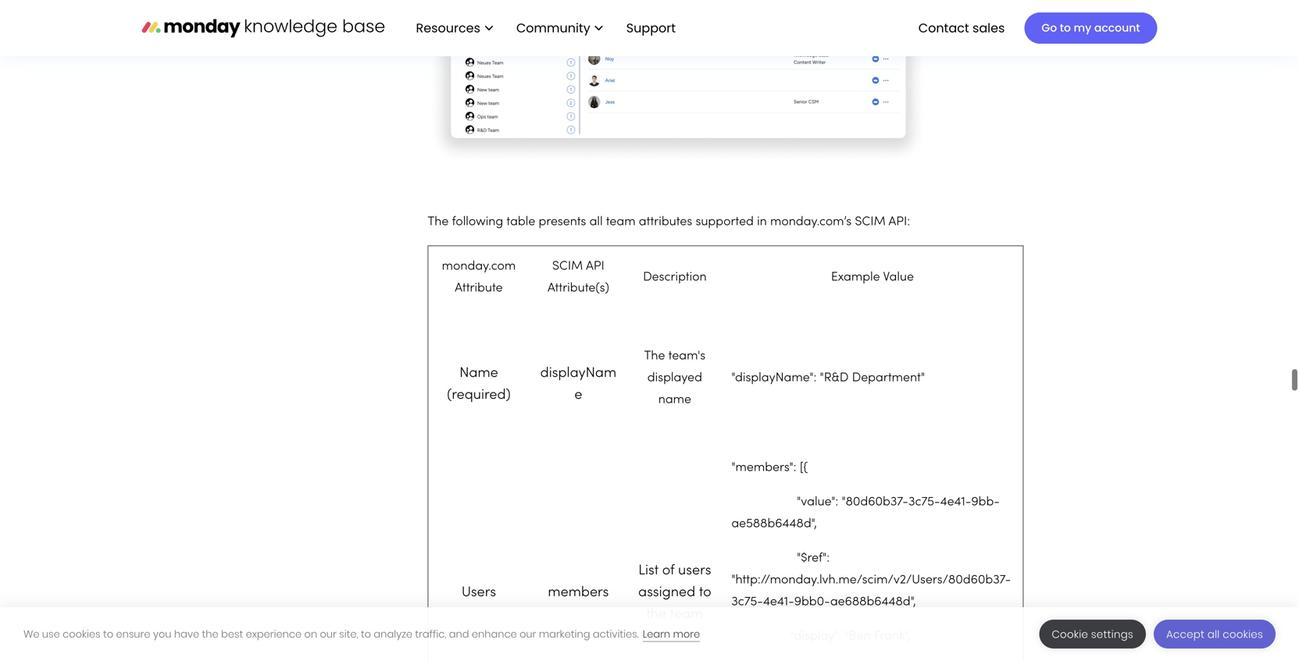 Task type: vqa. For each thing, say whether or not it's contained in the screenshot.
min
no



Task type: describe. For each thing, give the bounding box(es) containing it.
monday.com
[[442, 261, 516, 273]]

"members": [{
[[731, 463, 808, 474]]

"displayname": "r&d department"
[[731, 373, 925, 385]]

assigned
[[638, 587, 695, 600]]

"r&d
[[820, 373, 849, 385]]

members
[[548, 587, 609, 600]]

enhance
[[472, 628, 517, 642]]

the for the following table presents all team attributes supported in monday.com's scim api:
[[428, 217, 449, 228]]

the following table presents all team attributes supported in monday.com's scim api:
[[428, 217, 910, 228]]

learn more link
[[643, 628, 700, 643]]

0 horizontal spatial team
[[606, 217, 636, 228]]

main element
[[400, 0, 1157, 56]]

dialog containing cookie settings
[[0, 608, 1299, 662]]

"display":
[[790, 631, 841, 643]]

accept all cookies button
[[1154, 620, 1276, 649]]

team's
[[668, 351, 706, 363]]

example
[[831, 272, 880, 284]]

to left 'ensure'
[[103, 628, 113, 642]]

more
[[673, 628, 700, 642]]

use
[[42, 628, 60, 642]]

cookie settings button
[[1039, 620, 1146, 649]]

2 our from the left
[[520, 628, 536, 642]]

contact
[[919, 19, 969, 37]]

community
[[516, 19, 590, 37]]

(required)
[[447, 389, 511, 403]]

supported
[[696, 217, 754, 228]]

example value
[[831, 272, 914, 284]]

attributes
[[639, 217, 692, 228]]

sales
[[973, 19, 1005, 37]]

support
[[626, 19, 676, 37]]

1 our from the left
[[320, 628, 337, 642]]

go to my account
[[1042, 20, 1140, 36]]

ae688b6448d",
[[830, 597, 916, 609]]

we
[[23, 628, 39, 642]]

my
[[1074, 20, 1092, 36]]

9bb-
[[971, 497, 1000, 509]]

of
[[662, 565, 674, 578]]

resources link
[[408, 15, 501, 42]]

9bb0-
[[794, 597, 830, 609]]

and
[[449, 628, 469, 642]]

0 vertical spatial scim
[[855, 217, 886, 228]]

4e41- for 9bb-
[[940, 497, 971, 509]]

displaynam e
[[540, 367, 617, 403]]

monday.com attribute
[[442, 261, 516, 295]]

analyze
[[374, 628, 412, 642]]

go
[[1042, 20, 1057, 36]]

cookie settings
[[1052, 628, 1134, 642]]

to right site,
[[361, 628, 371, 642]]

the inside list of users assigned to the team
[[646, 609, 666, 622]]

group 1 - 2024-02-21t142546.131.png image
[[428, 0, 928, 165]]

community link
[[509, 15, 611, 42]]

users
[[678, 565, 711, 578]]

name (required)
[[447, 367, 511, 403]]

scim api attribute(s)
[[548, 261, 609, 295]]

displayed
[[647, 373, 702, 385]]

contact sales link
[[911, 15, 1013, 42]]

following
[[452, 217, 503, 228]]

the inside dialog
[[202, 628, 218, 642]]

"$ref":
[[797, 553, 830, 565]]

list
[[638, 565, 659, 578]]

api
[[586, 261, 605, 273]]

attribute(s)
[[548, 283, 609, 295]]

cookie
[[1052, 628, 1088, 642]]

traffic,
[[415, 628, 446, 642]]

list containing resources
[[400, 0, 688, 56]]

contact sales
[[919, 19, 1005, 37]]

users
[[462, 587, 496, 600]]



Task type: locate. For each thing, give the bounding box(es) containing it.
1 horizontal spatial team
[[670, 609, 703, 622]]

1 horizontal spatial 4e41-
[[940, 497, 971, 509]]

our right enhance
[[520, 628, 536, 642]]

1 vertical spatial all
[[1208, 628, 1220, 642]]

"http://monday.lvh.me/scim/v2/users/80d60b37-
[[731, 575, 1011, 587]]

1 cookies from the left
[[63, 628, 100, 642]]

learn
[[643, 628, 670, 642]]

1 horizontal spatial all
[[1208, 628, 1220, 642]]

"80d60b37-
[[842, 497, 909, 509]]

the left best
[[202, 628, 218, 642]]

we use cookies to ensure you have the best experience on our site, to analyze traffic, and enhance our marketing activities. learn more
[[23, 628, 700, 642]]

1 vertical spatial the
[[202, 628, 218, 642]]

"displayname":
[[731, 373, 817, 385]]

settings
[[1091, 628, 1134, 642]]

description
[[643, 272, 707, 284]]

frank",
[[874, 631, 910, 643]]

department"
[[852, 373, 925, 385]]

team
[[606, 217, 636, 228], [670, 609, 703, 622]]

team left the 'attributes'
[[606, 217, 636, 228]]

accept
[[1166, 628, 1205, 642]]

the up learn
[[646, 609, 666, 622]]

to right go at the right top of page
[[1060, 20, 1071, 36]]

value
[[883, 272, 914, 284]]

cookies
[[63, 628, 100, 642], [1223, 628, 1263, 642]]

site,
[[339, 628, 358, 642]]

scim left api:
[[855, 217, 886, 228]]

0 horizontal spatial all
[[589, 217, 603, 228]]

1 horizontal spatial the
[[644, 351, 665, 363]]

have
[[174, 628, 199, 642]]

the
[[646, 609, 666, 622], [202, 628, 218, 642]]

monday.com logo image
[[142, 11, 385, 44]]

list
[[400, 0, 688, 56]]

3c75- for "http://monday.lvh.me/scim/v2/users/80d60b37-
[[731, 597, 763, 609]]

best
[[221, 628, 243, 642]]

4e41- inside "$ref": "http://monday.lvh.me/scim/v2/users/80d60b37- 3c75-4e41-9bb0-ae688b6448d",
[[763, 597, 794, 609]]

to
[[1060, 20, 1071, 36], [699, 587, 711, 600], [103, 628, 113, 642], [361, 628, 371, 642]]

"members":
[[731, 463, 797, 474]]

the left following
[[428, 217, 449, 228]]

0 horizontal spatial the
[[428, 217, 449, 228]]

cookies right use
[[63, 628, 100, 642]]

go to my account link
[[1024, 12, 1157, 44]]

1 vertical spatial 3c75-
[[731, 597, 763, 609]]

"value":
[[797, 497, 838, 509]]

"value": "80d60b37-3c75-4e41-9bb- ae588b6448d",
[[731, 497, 1000, 531]]

presents
[[539, 217, 586, 228]]

dialog
[[0, 608, 1299, 662]]

the team's displayed
[[644, 351, 706, 385]]

1 horizontal spatial our
[[520, 628, 536, 642]]

list of users assigned to the team
[[638, 565, 711, 622]]

scim inside scim api attribute(s)
[[552, 261, 583, 273]]

to inside list of users assigned to the team
[[699, 587, 711, 600]]

1 vertical spatial scim
[[552, 261, 583, 273]]

account
[[1094, 20, 1140, 36]]

0 vertical spatial 3c75-
[[909, 497, 940, 509]]

accept all cookies
[[1166, 628, 1263, 642]]

cookies inside button
[[1223, 628, 1263, 642]]

0 horizontal spatial cookies
[[63, 628, 100, 642]]

3c75- inside "value": "80d60b37-3c75-4e41-9bb- ae588b6448d",
[[909, 497, 940, 509]]

0 vertical spatial all
[[589, 217, 603, 228]]

monday.com's
[[770, 217, 852, 228]]

0 vertical spatial the
[[428, 217, 449, 228]]

4e41- for 9bb0-
[[763, 597, 794, 609]]

1 horizontal spatial cookies
[[1223, 628, 1263, 642]]

0 horizontal spatial the
[[202, 628, 218, 642]]

e
[[574, 389, 582, 403]]

3c75- inside "$ref": "http://monday.lvh.me/scim/v2/users/80d60b37- 3c75-4e41-9bb0-ae688b6448d",
[[731, 597, 763, 609]]

the up the displayed on the bottom of page
[[644, 351, 665, 363]]

cookies for use
[[63, 628, 100, 642]]

0 vertical spatial team
[[606, 217, 636, 228]]

table
[[507, 217, 535, 228]]

cookies right accept
[[1223, 628, 1263, 642]]

1 horizontal spatial scim
[[855, 217, 886, 228]]

scim up attribute(s)
[[552, 261, 583, 273]]

3c75- left 9bb-
[[909, 497, 940, 509]]

resources
[[416, 19, 480, 37]]

experience
[[246, 628, 302, 642]]

team up more
[[670, 609, 703, 622]]

all
[[589, 217, 603, 228], [1208, 628, 1220, 642]]

the inside the team's displayed
[[644, 351, 665, 363]]

1 vertical spatial 4e41-
[[763, 597, 794, 609]]

1 horizontal spatial the
[[646, 609, 666, 622]]

0 vertical spatial 4e41-
[[940, 497, 971, 509]]

3c75- for "80d60b37-
[[909, 497, 940, 509]]

marketing
[[539, 628, 590, 642]]

1 horizontal spatial 3c75-
[[909, 497, 940, 509]]

all inside button
[[1208, 628, 1220, 642]]

api:
[[889, 217, 910, 228]]

"display": "ben frank",
[[731, 631, 910, 643]]

you
[[153, 628, 171, 642]]

all right presents
[[589, 217, 603, 228]]

4e41- inside "value": "80d60b37-3c75-4e41-9bb- ae588b6448d",
[[940, 497, 971, 509]]

0 horizontal spatial scim
[[552, 261, 583, 273]]

0 vertical spatial the
[[646, 609, 666, 622]]

team inside list of users assigned to the team
[[670, 609, 703, 622]]

1 vertical spatial the
[[644, 351, 665, 363]]

"ben
[[845, 631, 871, 643]]

4e41-
[[940, 497, 971, 509], [763, 597, 794, 609]]

all right accept
[[1208, 628, 1220, 642]]

displaynam
[[540, 367, 617, 381]]

2 cookies from the left
[[1223, 628, 1263, 642]]

name
[[459, 367, 498, 381]]

to inside the main element
[[1060, 20, 1071, 36]]

3c75-
[[909, 497, 940, 509], [731, 597, 763, 609]]

0 horizontal spatial 4e41-
[[763, 597, 794, 609]]

0 horizontal spatial 3c75-
[[731, 597, 763, 609]]

attribute
[[455, 283, 503, 295]]

our right the 'on'
[[320, 628, 337, 642]]

scim
[[855, 217, 886, 228], [552, 261, 583, 273]]

1 vertical spatial team
[[670, 609, 703, 622]]

the for the team's displayed
[[644, 351, 665, 363]]

in
[[757, 217, 767, 228]]

ensure
[[116, 628, 150, 642]]

on
[[304, 628, 317, 642]]

cookies for all
[[1223, 628, 1263, 642]]

"$ref": "http://monday.lvh.me/scim/v2/users/80d60b37- 3c75-4e41-9bb0-ae688b6448d",
[[731, 553, 1011, 609]]

[{
[[800, 463, 808, 474]]

ae588b6448d",
[[731, 519, 817, 531]]

name
[[658, 395, 691, 406]]

activities.
[[593, 628, 639, 642]]

0 horizontal spatial our
[[320, 628, 337, 642]]

to down users
[[699, 587, 711, 600]]

3c75- left 9bb0-
[[731, 597, 763, 609]]

the
[[428, 217, 449, 228], [644, 351, 665, 363]]



